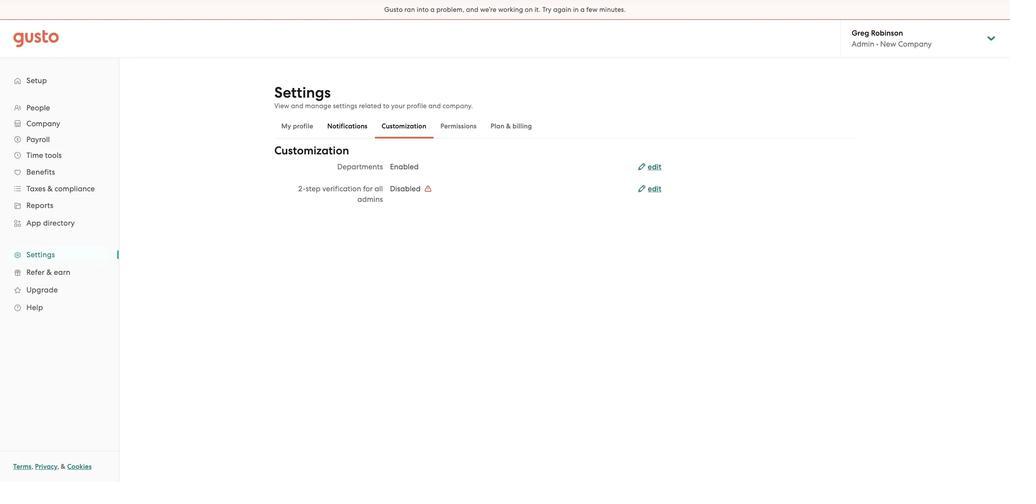 Task type: describe. For each thing, give the bounding box(es) containing it.
my
[[281, 122, 291, 130]]

ran
[[405, 6, 415, 14]]

& for earn
[[47, 268, 52, 277]]

edit for disabled
[[648, 184, 662, 194]]

again
[[553, 6, 572, 14]]

it.
[[535, 6, 541, 14]]

setup
[[26, 76, 47, 85]]

1 , from the left
[[32, 463, 33, 471]]

departments
[[337, 162, 383, 171]]

0 horizontal spatial and
[[291, 102, 304, 110]]

2 horizontal spatial and
[[466, 6, 479, 14]]

plan & billing button
[[484, 116, 539, 137]]

company inside the "company" dropdown button
[[26, 119, 60, 128]]

edit for enabled
[[648, 162, 662, 172]]

refer
[[26, 268, 45, 277]]

your
[[391, 102, 405, 110]]

gusto navigation element
[[0, 58, 119, 330]]

settings link
[[9, 247, 110, 263]]

refer & earn link
[[9, 264, 110, 280]]

settings
[[333, 102, 357, 110]]

cookies
[[67, 463, 92, 471]]

edit button for disabled
[[638, 184, 662, 195]]

taxes & compliance button
[[9, 181, 110, 197]]

enabled
[[390, 162, 419, 171]]

permissions button
[[434, 116, 484, 137]]

home image
[[13, 30, 59, 47]]

1 horizontal spatial and
[[429, 102, 441, 110]]

privacy
[[35, 463, 57, 471]]

2-
[[298, 184, 306, 193]]

terms
[[13, 463, 32, 471]]

terms , privacy , & cookies
[[13, 463, 92, 471]]

settings view and manage settings related to your profile and company.
[[274, 84, 473, 110]]

profile inside settings view and manage settings related to your profile and company.
[[407, 102, 427, 110]]

step
[[306, 184, 321, 193]]

gusto ran into a problem, and we're working on it. try again in a few minutes.
[[384, 6, 626, 14]]

to
[[383, 102, 390, 110]]

all
[[375, 184, 383, 193]]

admins
[[358, 195, 383, 204]]

settings for settings view and manage settings related to your profile and company.
[[274, 84, 331, 102]]

privacy link
[[35, 463, 57, 471]]

verification
[[322, 184, 361, 193]]

company.
[[443, 102, 473, 110]]

time
[[26, 151, 43, 160]]

payroll
[[26, 135, 50, 144]]

1 vertical spatial customization
[[274, 144, 349, 158]]



Task type: vqa. For each thing, say whether or not it's contained in the screenshot.
right ,
yes



Task type: locate. For each thing, give the bounding box(es) containing it.
settings up 'manage' in the top of the page
[[274, 84, 331, 102]]

robinson
[[871, 29, 903, 38]]

minutes.
[[600, 6, 626, 14]]

customization down my profile
[[274, 144, 349, 158]]

profile right my at the top left of the page
[[293, 122, 313, 130]]

customization button
[[375, 116, 434, 137]]

& for compliance
[[47, 184, 53, 193]]

0 horizontal spatial company
[[26, 119, 60, 128]]

0 horizontal spatial a
[[431, 6, 435, 14]]

taxes
[[26, 184, 46, 193]]

0 vertical spatial customization
[[382, 122, 427, 130]]

edit button for enabled
[[638, 162, 662, 173]]

profile
[[407, 102, 427, 110], [293, 122, 313, 130]]

try
[[542, 6, 552, 14]]

company inside greg robinson admin • new company
[[898, 40, 932, 48]]

directory
[[43, 219, 75, 228]]

list
[[0, 100, 119, 316]]

company button
[[9, 116, 110, 132]]

0 horizontal spatial customization
[[274, 144, 349, 158]]

0 vertical spatial edit button
[[638, 162, 662, 173]]

gusto
[[384, 6, 403, 14]]

upgrade link
[[9, 282, 110, 298]]

greg robinson admin • new company
[[852, 29, 932, 48]]

new
[[881, 40, 897, 48]]

in
[[573, 6, 579, 14]]

, left privacy
[[32, 463, 33, 471]]

& right taxes
[[47, 184, 53, 193]]

settings up refer
[[26, 250, 55, 259]]

related
[[359, 102, 382, 110]]

and right view
[[291, 102, 304, 110]]

, left cookies in the left bottom of the page
[[57, 463, 59, 471]]

greg
[[852, 29, 869, 38]]

a right in
[[581, 6, 585, 14]]

0 vertical spatial settings
[[274, 84, 331, 102]]

compliance
[[55, 184, 95, 193]]

2 a from the left
[[581, 6, 585, 14]]

0 vertical spatial profile
[[407, 102, 427, 110]]

1 vertical spatial edit
[[648, 184, 662, 194]]

setup link
[[9, 73, 110, 88]]

•
[[877, 40, 879, 48]]

& inside button
[[506, 122, 511, 130]]

settings tabs tab list
[[274, 114, 855, 139]]

1 horizontal spatial ,
[[57, 463, 59, 471]]

a right into
[[431, 6, 435, 14]]

2-step verification for all admins
[[298, 184, 383, 204]]

terms link
[[13, 463, 32, 471]]

company down people
[[26, 119, 60, 128]]

module__icon___go7vc image
[[425, 185, 432, 192]]

reports
[[26, 201, 53, 210]]

tools
[[45, 151, 62, 160]]

people
[[26, 103, 50, 112]]

refer & earn
[[26, 268, 70, 277]]

for
[[363, 184, 373, 193]]

customization down your
[[382, 122, 427, 130]]

settings
[[274, 84, 331, 102], [26, 250, 55, 259]]

edit
[[648, 162, 662, 172], [648, 184, 662, 194]]

settings inside gusto navigation element
[[26, 250, 55, 259]]

,
[[32, 463, 33, 471], [57, 463, 59, 471]]

1 horizontal spatial company
[[898, 40, 932, 48]]

& left cookies in the left bottom of the page
[[61, 463, 66, 471]]

& inside dropdown button
[[47, 184, 53, 193]]

1 horizontal spatial a
[[581, 6, 585, 14]]

into
[[417, 6, 429, 14]]

& left earn
[[47, 268, 52, 277]]

1 vertical spatial settings
[[26, 250, 55, 259]]

people button
[[9, 100, 110, 116]]

plan & billing
[[491, 122, 532, 130]]

app
[[26, 219, 41, 228]]

settings inside settings view and manage settings related to your profile and company.
[[274, 84, 331, 102]]

a
[[431, 6, 435, 14], [581, 6, 585, 14]]

list containing people
[[0, 100, 119, 316]]

cookies button
[[67, 462, 92, 472]]

plan
[[491, 122, 505, 130]]

earn
[[54, 268, 70, 277]]

1 vertical spatial profile
[[293, 122, 313, 130]]

customization
[[382, 122, 427, 130], [274, 144, 349, 158]]

help link
[[9, 300, 110, 316]]

1 horizontal spatial profile
[[407, 102, 427, 110]]

1 vertical spatial edit button
[[638, 184, 662, 195]]

1 vertical spatial company
[[26, 119, 60, 128]]

problem,
[[437, 6, 464, 14]]

view
[[274, 102, 289, 110]]

we're
[[480, 6, 497, 14]]

app directory
[[26, 219, 75, 228]]

time tools button
[[9, 147, 110, 163]]

my profile button
[[274, 116, 320, 137]]

company
[[898, 40, 932, 48], [26, 119, 60, 128]]

payroll button
[[9, 132, 110, 147]]

permissions
[[441, 122, 477, 130]]

benefits link
[[9, 164, 110, 180]]

1 horizontal spatial settings
[[274, 84, 331, 102]]

taxes & compliance
[[26, 184, 95, 193]]

and
[[466, 6, 479, 14], [291, 102, 304, 110], [429, 102, 441, 110]]

1 a from the left
[[431, 6, 435, 14]]

and left company.
[[429, 102, 441, 110]]

help
[[26, 303, 43, 312]]

& for billing
[[506, 122, 511, 130]]

notifications button
[[320, 116, 375, 137]]

profile right your
[[407, 102, 427, 110]]

customization inside button
[[382, 122, 427, 130]]

app directory link
[[9, 215, 110, 231]]

0 horizontal spatial profile
[[293, 122, 313, 130]]

1 edit button from the top
[[638, 162, 662, 173]]

company right new
[[898, 40, 932, 48]]

manage
[[305, 102, 331, 110]]

0 vertical spatial company
[[898, 40, 932, 48]]

and left we're
[[466, 6, 479, 14]]

benefits
[[26, 168, 55, 176]]

2 edit from the top
[[648, 184, 662, 194]]

billing
[[513, 122, 532, 130]]

admin
[[852, 40, 875, 48]]

2 , from the left
[[57, 463, 59, 471]]

0 horizontal spatial settings
[[26, 250, 55, 259]]

0 horizontal spatial ,
[[32, 463, 33, 471]]

reports link
[[9, 198, 110, 213]]

upgrade
[[26, 286, 58, 294]]

0 vertical spatial edit
[[648, 162, 662, 172]]

on
[[525, 6, 533, 14]]

1 edit from the top
[[648, 162, 662, 172]]

2 edit button from the top
[[638, 184, 662, 195]]

few
[[587, 6, 598, 14]]

& right plan
[[506, 122, 511, 130]]

notifications
[[327, 122, 368, 130]]

working
[[498, 6, 523, 14]]

edit button
[[638, 162, 662, 173], [638, 184, 662, 195]]

profile inside the my profile button
[[293, 122, 313, 130]]

&
[[506, 122, 511, 130], [47, 184, 53, 193], [47, 268, 52, 277], [61, 463, 66, 471]]

my profile
[[281, 122, 313, 130]]

disabled
[[390, 184, 423, 193]]

1 horizontal spatial customization
[[382, 122, 427, 130]]

time tools
[[26, 151, 62, 160]]

settings for settings
[[26, 250, 55, 259]]



